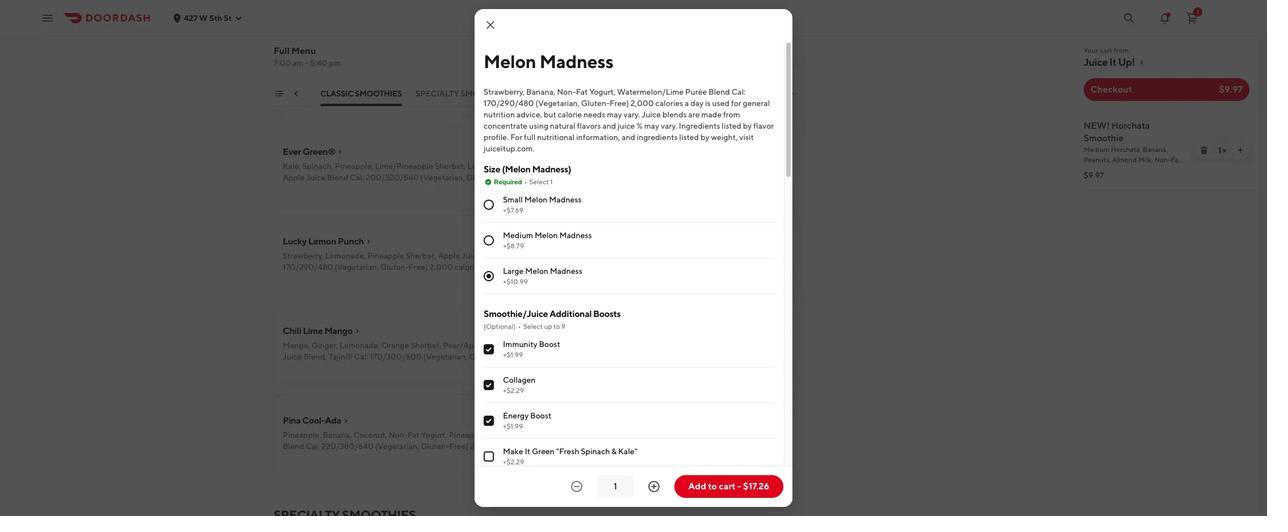 Task type: describe. For each thing, give the bounding box(es) containing it.
melon for small
[[524, 195, 548, 204]]

none radio inside size (melon madness) group
[[484, 271, 494, 282]]

plant-based smoothies button
[[523, 88, 630, 106]]

large melon madness +$10.99
[[503, 267, 582, 286]]

1 button
[[1181, 7, 1204, 29]]

cart inside "button"
[[719, 481, 736, 492]]

yogurt, inside 'strawberry, banana, non-fat yogurt, watermelon/lime purée blend    cal: 170/290/480    (vegetarian, gluten-free)    2,000 calories a day is used for general nutrition advice, but calorie needs may vary. juice blends are made from concentrate using natural flavors and juice % may vary. ingredients listed by flavor profile. for full nutritional information, and ingredients listed by weight, visit juiceitup.com.'
[[589, 87, 616, 97]]

smoothie/juice
[[484, 309, 548, 320]]

energy
[[503, 412, 529, 421]]

medium inside new! horchata smoothie medium horchata, banana, peanuts, almond milk, non-fat yogurt, banana, chia seeds, dates, cinnamon, yes
[[1084, 145, 1110, 154]]

horchata
[[1112, 120, 1150, 131]]

decrease quantity by 1 image
[[570, 480, 584, 494]]

2,000
[[631, 99, 654, 108]]

immunity boost +$1.99
[[503, 340, 560, 359]]

close melon madness image
[[484, 18, 497, 32]]

melon up strawberry,
[[484, 51, 536, 72]]

1 horizontal spatial and
[[622, 133, 635, 142]]

cooler
[[591, 57, 618, 68]]

w
[[199, 13, 208, 22]]

to inside "button"
[[708, 481, 717, 492]]

limited time menu button
[[227, 88, 307, 106]]

plant-based smoothies
[[523, 89, 630, 98]]

gluten-
[[581, 99, 610, 108]]

+$10.99
[[503, 278, 528, 286]]

increase quantity by 1 image
[[647, 480, 661, 494]]

smoothies for specialty smoothies
[[461, 89, 509, 98]]

1 vertical spatial listed
[[679, 133, 699, 142]]

smoothie
[[1084, 133, 1124, 144]]

427
[[184, 13, 197, 22]]

(vegetarian,
[[536, 99, 580, 108]]

ever green®
[[283, 146, 335, 157]]

chia
[[1134, 166, 1148, 174]]

superfruit bowls button
[[643, 88, 726, 106]]

boost for energy boost
[[530, 412, 551, 421]]

smoothies for classic smoothies
[[355, 89, 402, 98]]

raw juices button
[[739, 88, 789, 106]]

to inside smoothie/juice additional boosts (optional) • select up to 9
[[554, 322, 560, 331]]

ingredients
[[637, 133, 678, 142]]

cinnamon,
[[1105, 176, 1139, 185]]

&
[[612, 447, 617, 456]]

lava flow®
[[283, 57, 330, 68]]

add to cart - $17.26
[[688, 481, 770, 492]]

lucky lemon punch
[[283, 236, 364, 247]]

size (melon madness)
[[484, 164, 571, 175]]

nutrition
[[484, 110, 515, 119]]

blend
[[709, 87, 730, 97]]

1 items, open order cart image
[[1185, 11, 1199, 25]]

Current quantity is 1 number field
[[604, 481, 627, 493]]

none checkbox inside smoothie/juice additional boosts group
[[484, 452, 494, 462]]

smoothie/juice additional boosts (optional) • select up to 9
[[484, 309, 621, 331]]

dates,
[[1084, 176, 1103, 185]]

add inside "button"
[[688, 481, 706, 492]]

• inside smoothie/juice additional boosts (optional) • select up to 9
[[518, 322, 521, 331]]

menu
[[291, 45, 316, 56]]

banana, inside 'strawberry, banana, non-fat yogurt, watermelon/lime purée blend    cal: 170/290/480    (vegetarian, gluten-free)    2,000 calories a day is used for general nutrition advice, but calorie needs may vary. juice blends are made from concentrate using natural flavors and juice % may vary. ingredients listed by flavor profile. for full nutritional information, and ingredients listed by weight, visit juiceitup.com.'
[[526, 87, 555, 97]]

open menu image
[[41, 11, 55, 25]]

×
[[1223, 146, 1226, 155]]

a
[[685, 99, 689, 108]]

juice
[[618, 121, 635, 131]]

full menu 7:00 am - 5:40 pm
[[274, 45, 341, 68]]

new! horchata smoothie medium horchata, banana, peanuts, almond milk, non-fat yogurt, banana, chia seeds, dates, cinnamon, yes
[[1084, 120, 1181, 185]]

1 horizontal spatial listed
[[722, 121, 741, 131]]

yes
[[1140, 176, 1151, 185]]

california
[[551, 57, 590, 68]]

1 inside size (melon madness) group
[[550, 178, 553, 186]]

scroll menu navigation left image
[[292, 89, 301, 98]]

full
[[274, 45, 290, 56]]

peanuts,
[[1084, 156, 1111, 164]]

• inside size (melon madness) group
[[524, 178, 527, 186]]

lucky
[[283, 236, 307, 247]]

7:00
[[274, 58, 291, 68]]

melon for medium
[[535, 231, 558, 240]]

+$1.99 for energy boost
[[503, 422, 523, 431]]

melon up large melon madness +$10.99 at the left bottom
[[551, 236, 576, 247]]

plant-
[[523, 89, 553, 98]]

calorie
[[558, 110, 582, 119]]

day
[[691, 99, 704, 108]]

non- inside 'strawberry, banana, non-fat yogurt, watermelon/lime purée blend    cal: 170/290/480    (vegetarian, gluten-free)    2,000 calories a day is used for general nutrition advice, but calorie needs may vary. juice blends are made from concentrate using natural flavors and juice % may vary. ingredients listed by flavor profile. for full nutritional information, and ingredients listed by weight, visit juiceitup.com.'
[[557, 87, 576, 97]]

used
[[712, 99, 730, 108]]

melon madness inside dialog
[[484, 51, 613, 72]]

1 ×
[[1218, 146, 1226, 155]]

+$8.79
[[503, 242, 524, 250]]

calories
[[655, 99, 683, 108]]

1 horizontal spatial juice
[[1084, 56, 1108, 68]]

lava
[[283, 57, 301, 68]]

non- inside new! horchata smoothie medium horchata, banana, peanuts, almond milk, non-fat yogurt, banana, chia seeds, dates, cinnamon, yes
[[1155, 156, 1171, 164]]

flow®
[[303, 57, 330, 68]]

punch
[[338, 236, 364, 247]]

cal:
[[732, 87, 746, 97]]

chili lime mango
[[283, 326, 353, 337]]

chili
[[283, 326, 301, 337]]

bowls
[[696, 89, 726, 98]]

new!
[[1084, 120, 1110, 131]]

cool-
[[302, 416, 325, 426]]

raspberry craze®
[[551, 326, 624, 337]]

1 horizontal spatial from
[[1114, 46, 1129, 55]]

strawberry,
[[484, 87, 525, 97]]

"fresh
[[556, 447, 579, 456]]

juiceitup.com.
[[484, 144, 535, 153]]

notification bell image
[[1158, 11, 1172, 25]]

+$1.99 for immunity boost
[[503, 351, 523, 359]]

small
[[503, 195, 523, 204]]

1 vertical spatial vary.
[[661, 121, 677, 131]]

craze®
[[593, 326, 624, 337]]

ingredients
[[679, 121, 720, 131]]

- inside full menu 7:00 am - 5:40 pm
[[305, 58, 309, 68]]

boosts
[[593, 309, 621, 320]]

collagen +$2.29
[[503, 376, 536, 395]]



Task type: locate. For each thing, give the bounding box(es) containing it.
seeds,
[[1150, 166, 1170, 174]]

banana,
[[526, 87, 555, 97], [1143, 145, 1168, 154], [1108, 166, 1133, 174]]

yogurt, up dates,
[[1084, 166, 1106, 174]]

0 horizontal spatial $9.97
[[1084, 171, 1104, 180]]

raw
[[739, 89, 759, 98]]

1 vertical spatial melon madness
[[551, 236, 614, 247]]

from inside 'strawberry, banana, non-fat yogurt, watermelon/lime purée blend    cal: 170/290/480    (vegetarian, gluten-free)    2,000 calories a day is used for general nutrition advice, but calorie needs may vary. juice blends are made from concentrate using natural flavors and juice % may vary. ingredients listed by flavor profile. for full nutritional information, and ingredients listed by weight, visit juiceitup.com.'
[[723, 110, 740, 119]]

0 horizontal spatial yogurt,
[[589, 87, 616, 97]]

kale"
[[618, 447, 637, 456]]

juices
[[760, 89, 789, 98]]

scroll menu navigation right image
[[787, 89, 796, 98]]

+$1.99 down the energy
[[503, 422, 523, 431]]

medium up +$8.79
[[503, 231, 533, 240]]

size (melon madness) group
[[484, 164, 775, 295]]

fat inside 'strawberry, banana, non-fat yogurt, watermelon/lime purée blend    cal: 170/290/480    (vegetarian, gluten-free)    2,000 calories a day is used for general nutrition advice, but calorie needs may vary. juice blends are made from concentrate using natural flavors and juice % may vary. ingredients listed by flavor profile. for full nutritional information, and ingredients listed by weight, visit juiceitup.com.'
[[576, 87, 588, 97]]

0 horizontal spatial vary.
[[624, 110, 640, 119]]

it left "up!"
[[1110, 56, 1116, 68]]

0 vertical spatial may
[[607, 110, 622, 119]]

melon right large
[[525, 267, 548, 276]]

pina
[[283, 416, 301, 426]]

0 vertical spatial vary.
[[624, 110, 640, 119]]

0 vertical spatial banana,
[[526, 87, 555, 97]]

blends
[[663, 110, 687, 119]]

by down ingredients
[[701, 133, 709, 142]]

non- up seeds,
[[1155, 156, 1171, 164]]

- right am
[[305, 58, 309, 68]]

are
[[688, 110, 700, 119]]

1 vertical spatial 1
[[1218, 146, 1221, 155]]

+$7.69
[[503, 206, 524, 215]]

0 vertical spatial by
[[743, 121, 752, 131]]

almond
[[1112, 156, 1137, 164]]

1 vertical spatial •
[[518, 322, 521, 331]]

boost inside energy boost +$1.99
[[530, 412, 551, 421]]

juice it up!
[[1084, 56, 1135, 68]]

+$1.99 inside energy boost +$1.99
[[503, 422, 523, 431]]

natural
[[550, 121, 576, 131]]

from up "up!"
[[1114, 46, 1129, 55]]

0 horizontal spatial -
[[305, 58, 309, 68]]

- inside "button"
[[737, 481, 741, 492]]

1 vertical spatial and
[[622, 133, 635, 142]]

1 vertical spatial -
[[737, 481, 741, 492]]

• down smoothie/juice
[[518, 322, 521, 331]]

melon down small melon madness +$7.69
[[535, 231, 558, 240]]

select left up
[[523, 322, 543, 331]]

it for juice
[[1110, 56, 1116, 68]]

medium
[[1084, 145, 1110, 154], [503, 231, 533, 240]]

0 horizontal spatial by
[[701, 133, 709, 142]]

1
[[1197, 8, 1199, 15], [1218, 146, 1221, 155], [550, 178, 553, 186]]

+$2.29
[[503, 387, 524, 395], [503, 458, 524, 467]]

small melon madness +$7.69
[[503, 195, 582, 215]]

checkout
[[1091, 84, 1132, 95]]

smoothies up 'gluten-'
[[581, 89, 630, 98]]

and down juice
[[622, 133, 635, 142]]

0 vertical spatial fat
[[576, 87, 588, 97]]

advice,
[[517, 110, 542, 119]]

1 horizontal spatial medium
[[1084, 145, 1110, 154]]

0 vertical spatial -
[[305, 58, 309, 68]]

select down size (melon madness)
[[529, 178, 549, 186]]

1 +$1.99 from the top
[[503, 351, 523, 359]]

5th
[[209, 13, 222, 22]]

- left $17.26 at the right bottom
[[737, 481, 741, 492]]

fat inside new! horchata smoothie medium horchata, banana, peanuts, almond milk, non-fat yogurt, banana, chia seeds, dates, cinnamon, yes
[[1171, 156, 1181, 164]]

watermelon/lime
[[617, 87, 684, 97]]

0 vertical spatial +$2.29
[[503, 387, 524, 395]]

madness inside large melon madness +$10.99
[[550, 267, 582, 276]]

select inside size (melon madness) group
[[529, 178, 549, 186]]

add button
[[496, 2, 526, 20], [764, 2, 794, 20], [496, 91, 526, 110], [764, 91, 794, 110], [496, 181, 526, 199], [764, 181, 794, 199], [496, 271, 526, 289], [764, 271, 794, 289], [496, 361, 526, 379], [764, 361, 794, 379], [496, 450, 526, 468]]

specialty smoothies button
[[416, 88, 509, 106]]

1 vertical spatial juice
[[642, 110, 661, 119]]

madness for small melon madness
[[549, 195, 582, 204]]

0 horizontal spatial listed
[[679, 133, 699, 142]]

from
[[1114, 46, 1129, 55], [723, 110, 740, 119]]

1 horizontal spatial to
[[708, 481, 717, 492]]

medium up peanuts,
[[1084, 145, 1110, 154]]

1 vertical spatial to
[[708, 481, 717, 492]]

weight,
[[711, 133, 738, 142]]

full
[[524, 133, 536, 142]]

melon madness up large melon madness +$10.99 at the left bottom
[[551, 236, 614, 247]]

Item Search search field
[[637, 53, 791, 66]]

2 horizontal spatial 1
[[1218, 146, 1221, 155]]

smoothies right classic
[[355, 89, 402, 98]]

0 horizontal spatial 1
[[550, 178, 553, 186]]

0 vertical spatial non-
[[557, 87, 576, 97]]

to left $17.26 at the right bottom
[[708, 481, 717, 492]]

0 horizontal spatial banana,
[[526, 87, 555, 97]]

0 vertical spatial •
[[524, 178, 527, 186]]

yogurt, up 'gluten-'
[[589, 87, 616, 97]]

1 horizontal spatial $9.97
[[1219, 84, 1243, 95]]

+$1.99 inside immunity boost +$1.99
[[503, 351, 523, 359]]

listed
[[722, 121, 741, 131], [679, 133, 699, 142]]

0 horizontal spatial fat
[[576, 87, 588, 97]]

to left 9
[[554, 322, 560, 331]]

1 horizontal spatial fat
[[1171, 156, 1181, 164]]

1 vertical spatial cart
[[719, 481, 736, 492]]

0 vertical spatial +$1.99
[[503, 351, 523, 359]]

specialty smoothies
[[416, 89, 509, 98]]

time
[[261, 89, 280, 98]]

+$2.29 inside make it green "fresh spinach & kale" +$2.29
[[503, 458, 524, 467]]

1 +$2.29 from the top
[[503, 387, 524, 395]]

pina cool-ada
[[283, 416, 341, 426]]

1 vertical spatial it
[[525, 447, 530, 456]]

make
[[503, 447, 523, 456]]

0 vertical spatial to
[[554, 322, 560, 331]]

by up the visit
[[743, 121, 752, 131]]

medium inside medium melon madness +$8.79
[[503, 231, 533, 240]]

juice it up! link
[[1084, 56, 1250, 69]]

smoothie/juice additional boosts group
[[484, 308, 775, 517]]

0 vertical spatial from
[[1114, 46, 1129, 55]]

0 vertical spatial cart
[[1100, 46, 1112, 55]]

non-
[[557, 87, 576, 97], [1155, 156, 1171, 164]]

%
[[637, 121, 643, 131]]

superfruit
[[643, 89, 694, 98]]

melon inside medium melon madness +$8.79
[[535, 231, 558, 240]]

ever
[[283, 146, 301, 157]]

0 horizontal spatial •
[[518, 322, 521, 331]]

1 horizontal spatial by
[[743, 121, 752, 131]]

st
[[224, 13, 232, 22]]

boost
[[539, 340, 560, 349], [530, 412, 551, 421]]

2 vertical spatial banana,
[[1108, 166, 1133, 174]]

1 vertical spatial fat
[[1171, 156, 1181, 164]]

may down free) on the top of the page
[[607, 110, 622, 119]]

madness inside small melon madness +$7.69
[[549, 195, 582, 204]]

0 horizontal spatial from
[[723, 110, 740, 119]]

1 horizontal spatial non-
[[1155, 156, 1171, 164]]

melon for large
[[525, 267, 548, 276]]

may
[[607, 110, 622, 119], [644, 121, 659, 131]]

2 vertical spatial 1
[[550, 178, 553, 186]]

0 horizontal spatial smoothies
[[355, 89, 402, 98]]

raw juices
[[739, 89, 789, 98]]

0 vertical spatial and
[[603, 121, 616, 131]]

0 vertical spatial $9.97
[[1219, 84, 1243, 95]]

melon down • select 1
[[524, 195, 548, 204]]

collagen
[[503, 376, 536, 385]]

2 horizontal spatial banana,
[[1143, 145, 1168, 154]]

+$2.29 down make
[[503, 458, 524, 467]]

1 horizontal spatial it
[[1110, 56, 1116, 68]]

3 smoothies from the left
[[581, 89, 630, 98]]

your
[[1084, 46, 1098, 55]]

1 vertical spatial medium
[[503, 231, 533, 240]]

2 smoothies from the left
[[461, 89, 509, 98]]

listed down ingredients
[[679, 133, 699, 142]]

1 vertical spatial yogurt,
[[1084, 166, 1106, 174]]

0 horizontal spatial cart
[[719, 481, 736, 492]]

smoothies
[[355, 89, 402, 98], [461, 89, 509, 98], [581, 89, 630, 98]]

remove item from cart image
[[1200, 146, 1209, 155]]

1 vertical spatial from
[[723, 110, 740, 119]]

melon madness dialog
[[475, 9, 793, 517]]

flavor
[[754, 121, 774, 131]]

1 smoothies from the left
[[355, 89, 402, 98]]

1 horizontal spatial -
[[737, 481, 741, 492]]

2 +$1.99 from the top
[[503, 422, 523, 431]]

melon inside small melon madness +$7.69
[[524, 195, 548, 204]]

0 horizontal spatial and
[[603, 121, 616, 131]]

non- up (vegetarian, at left
[[557, 87, 576, 97]]

0 horizontal spatial to
[[554, 322, 560, 331]]

None checkbox
[[484, 345, 494, 355], [484, 380, 494, 391], [484, 416, 494, 426], [484, 345, 494, 355], [484, 380, 494, 391], [484, 416, 494, 426]]

$9.97
[[1219, 84, 1243, 95], [1084, 171, 1104, 180]]

5:40
[[310, 58, 327, 68]]

1 vertical spatial $9.97
[[1084, 171, 1104, 180]]

0 vertical spatial listed
[[722, 121, 741, 131]]

1 horizontal spatial banana,
[[1108, 166, 1133, 174]]

2 horizontal spatial smoothies
[[581, 89, 630, 98]]

yogurt, inside new! horchata smoothie medium horchata, banana, peanuts, almond milk, non-fat yogurt, banana, chia seeds, dates, cinnamon, yes
[[1084, 166, 1106, 174]]

0 horizontal spatial non-
[[557, 87, 576, 97]]

add one to cart image
[[1236, 146, 1245, 155]]

1 horizontal spatial cart
[[1100, 46, 1112, 55]]

additional
[[550, 309, 592, 320]]

classic smoothies
[[321, 89, 402, 98]]

madness inside medium melon madness +$8.79
[[559, 231, 592, 240]]

lime
[[303, 326, 323, 337]]

cart left $17.26 at the right bottom
[[719, 481, 736, 492]]

horchata,
[[1111, 145, 1141, 154]]

1 horizontal spatial •
[[524, 178, 527, 186]]

2 +$2.29 from the top
[[503, 458, 524, 467]]

0 vertical spatial it
[[1110, 56, 1116, 68]]

1 vertical spatial by
[[701, 133, 709, 142]]

+$2.29 down collagen
[[503, 387, 524, 395]]

ada
[[325, 416, 341, 426]]

by
[[743, 121, 752, 131], [701, 133, 709, 142]]

boost right the energy
[[530, 412, 551, 421]]

pm
[[329, 58, 341, 68]]

vary. down "blends"
[[661, 121, 677, 131]]

select inside smoothie/juice additional boosts (optional) • select up to 9
[[523, 322, 543, 331]]

1 vertical spatial +$1.99
[[503, 422, 523, 431]]

boost inside immunity boost +$1.99
[[539, 340, 560, 349]]

1 vertical spatial boost
[[530, 412, 551, 421]]

1 vertical spatial banana,
[[1143, 145, 1168, 154]]

vary. up juice
[[624, 110, 640, 119]]

None radio
[[484, 271, 494, 282]]

green®
[[303, 146, 335, 157]]

+$2.29 inside collagen +$2.29
[[503, 387, 524, 395]]

banana, up (vegetarian, at left
[[526, 87, 555, 97]]

smoothies inside 'button'
[[461, 89, 509, 98]]

juice down "your"
[[1084, 56, 1108, 68]]

0 horizontal spatial it
[[525, 447, 530, 456]]

visit
[[739, 133, 754, 142]]

smoothies inside button
[[581, 89, 630, 98]]

cart up juice it up!
[[1100, 46, 1112, 55]]

based
[[553, 89, 580, 98]]

1 horizontal spatial smoothies
[[461, 89, 509, 98]]

1 inside 'button'
[[1197, 8, 1199, 15]]

juice inside 'strawberry, banana, non-fat yogurt, watermelon/lime purée blend    cal: 170/290/480    (vegetarian, gluten-free)    2,000 calories a day is used for general nutrition advice, but calorie needs may vary. juice blends are made from concentrate using natural flavors and juice % may vary. ingredients listed by flavor profile. for full nutritional information, and ingredients listed by weight, visit juiceitup.com.'
[[642, 110, 661, 119]]

0 vertical spatial yogurt,
[[589, 87, 616, 97]]

0 horizontal spatial juice
[[642, 110, 661, 119]]

banana, up milk,
[[1143, 145, 1168, 154]]

add
[[503, 6, 519, 15], [771, 6, 787, 15], [503, 96, 519, 105], [771, 96, 787, 105], [503, 186, 519, 195], [771, 186, 787, 195], [503, 275, 519, 284], [771, 275, 787, 284], [503, 365, 519, 374], [771, 365, 787, 374], [503, 455, 519, 464], [688, 481, 706, 492]]

1 horizontal spatial yogurt,
[[1084, 166, 1106, 174]]

california cooler
[[551, 57, 618, 68]]

$17.26
[[743, 481, 770, 492]]

make it green "fresh spinach & kale" +$2.29
[[503, 447, 637, 467]]

and up 'information,'
[[603, 121, 616, 131]]

energy boost +$1.99
[[503, 412, 551, 431]]

it for make
[[525, 447, 530, 456]]

it right make
[[525, 447, 530, 456]]

general
[[743, 99, 770, 108]]

1 horizontal spatial vary.
[[661, 121, 677, 131]]

0 vertical spatial juice
[[1084, 56, 1108, 68]]

for
[[510, 133, 522, 142]]

may right %
[[644, 121, 659, 131]]

juice down 2,000
[[642, 110, 661, 119]]

0 horizontal spatial medium
[[503, 231, 533, 240]]

1 for 1
[[1197, 8, 1199, 15]]

from down for on the top of the page
[[723, 110, 740, 119]]

banana, up cinnamon,
[[1108, 166, 1133, 174]]

boost down up
[[539, 340, 560, 349]]

0 vertical spatial medium
[[1084, 145, 1110, 154]]

add to cart - $17.26 button
[[674, 476, 783, 498]]

1 down madness)
[[550, 178, 553, 186]]

mango
[[324, 326, 353, 337]]

boost for immunity boost
[[539, 340, 560, 349]]

0 vertical spatial select
[[529, 178, 549, 186]]

1 vertical spatial select
[[523, 322, 543, 331]]

1 horizontal spatial may
[[644, 121, 659, 131]]

0 vertical spatial boost
[[539, 340, 560, 349]]

0 horizontal spatial may
[[607, 110, 622, 119]]

None radio
[[484, 200, 494, 210], [484, 236, 494, 246], [484, 200, 494, 210], [484, 236, 494, 246]]

am
[[293, 58, 304, 68]]

listed up weight,
[[722, 121, 741, 131]]

0 vertical spatial 1
[[1197, 8, 1199, 15]]

1 horizontal spatial 1
[[1197, 8, 1199, 15]]

smoothies up nutrition
[[461, 89, 509, 98]]

(optional)
[[484, 322, 516, 331]]

427 w 5th st
[[184, 13, 232, 22]]

melon inside large melon madness +$10.99
[[525, 267, 548, 276]]

None checkbox
[[484, 452, 494, 462]]

it inside make it green "fresh spinach & kale" +$2.29
[[525, 447, 530, 456]]

1 vertical spatial non-
[[1155, 156, 1171, 164]]

1 vertical spatial may
[[644, 121, 659, 131]]

required
[[494, 178, 522, 186]]

1 vertical spatial +$2.29
[[503, 458, 524, 467]]

1 right notification bell icon
[[1197, 8, 1199, 15]]

up!
[[1118, 56, 1135, 68]]

melon madness up plant-
[[484, 51, 613, 72]]

fat right milk,
[[1171, 156, 1181, 164]]

madness for medium melon madness
[[559, 231, 592, 240]]

+$1.99 down immunity
[[503, 351, 523, 359]]

1 for 1 ×
[[1218, 146, 1221, 155]]

madness for large melon madness
[[550, 267, 582, 276]]

1 left ×
[[1218, 146, 1221, 155]]

made
[[701, 110, 722, 119]]

fat up 'gluten-'
[[576, 87, 588, 97]]

immunity
[[503, 340, 537, 349]]

0 vertical spatial melon madness
[[484, 51, 613, 72]]

• down size (melon madness)
[[524, 178, 527, 186]]



Task type: vqa. For each thing, say whether or not it's contained in the screenshot.
Non-
yes



